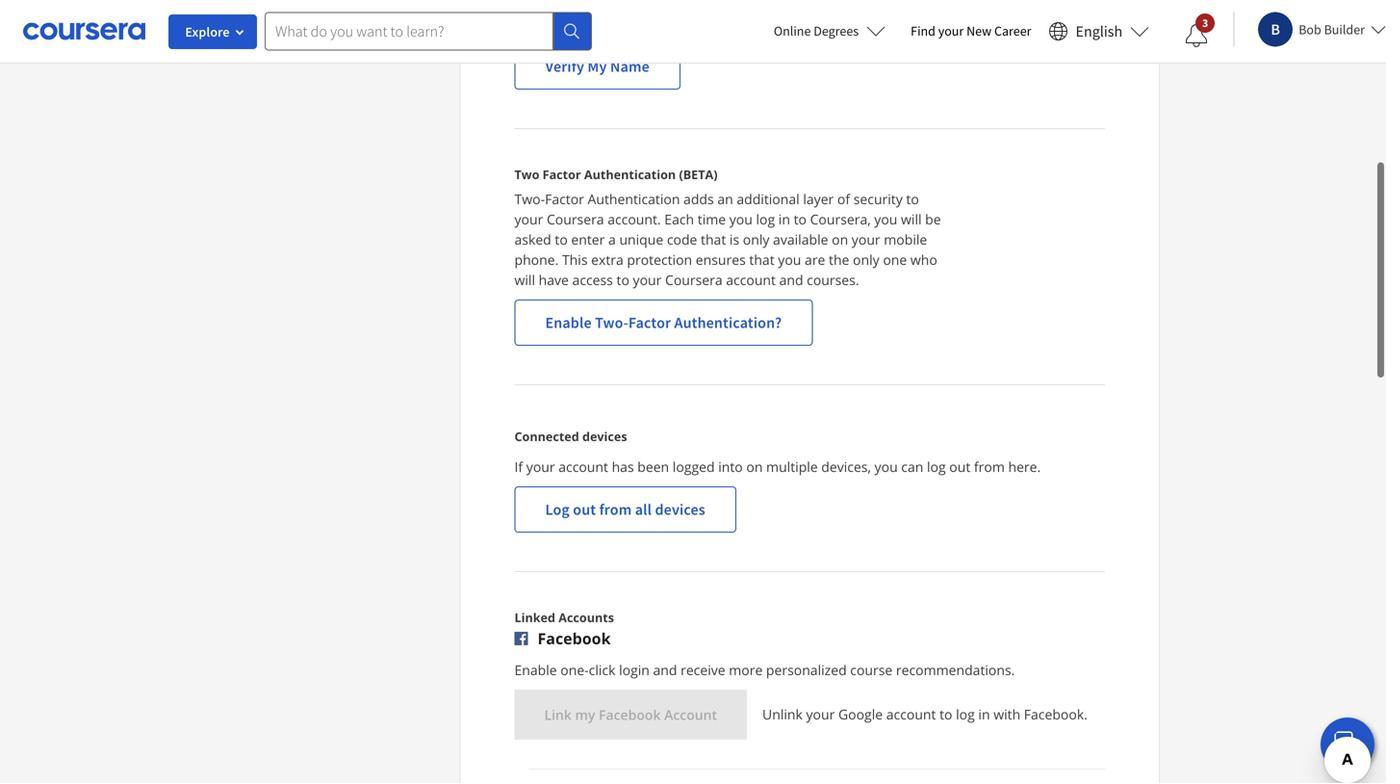 Task type: locate. For each thing, give the bounding box(es) containing it.
0 vertical spatial account
[[726, 271, 776, 289]]

into
[[719, 457, 743, 476]]

0 horizontal spatial from
[[600, 500, 632, 519]]

explore button
[[169, 14, 257, 49]]

on inside two-factor authentication adds an additional layer of                 security to your coursera account. each time you log in to coursera,                 you will be asked to enter a unique code that is only available on                 your mobile phone. this extra protection ensures that you are the only                 one who will have access to your coursera account and courses.
[[832, 230, 849, 248]]

1 horizontal spatial account
[[726, 271, 776, 289]]

0 vertical spatial facebook
[[538, 628, 611, 649]]

0 vertical spatial devices
[[583, 428, 628, 444]]

two- inside button
[[595, 313, 629, 332]]

0 vertical spatial authentication
[[585, 166, 676, 183]]

0 vertical spatial only
[[743, 230, 770, 248]]

receive up degrees
[[828, 0, 873, 13]]

click
[[589, 661, 616, 679]]

0 vertical spatial verify
[[515, 0, 551, 13]]

account
[[665, 706, 718, 724]]

will
[[902, 210, 922, 228], [515, 271, 536, 289]]

the
[[829, 250, 850, 269]]

log out from all devices
[[546, 500, 706, 519]]

a
[[876, 0, 884, 13], [1080, 0, 1087, 13], [609, 230, 616, 248]]

facebook
[[538, 628, 611, 649], [599, 706, 661, 724]]

make
[[670, 0, 704, 13]]

phone.
[[515, 250, 559, 269]]

in left the with
[[979, 705, 991, 723]]

authentication for adds
[[588, 190, 680, 208]]

1 vertical spatial log
[[927, 457, 946, 476]]

2 vertical spatial log
[[957, 705, 975, 723]]

0 vertical spatial receive
[[828, 0, 873, 13]]

1 horizontal spatial only
[[853, 250, 880, 269]]

1 vertical spatial that
[[750, 250, 775, 269]]

1 horizontal spatial from
[[975, 457, 1005, 476]]

layer
[[804, 190, 834, 208]]

0 vertical spatial factor
[[543, 166, 581, 183]]

0 horizontal spatial account
[[559, 457, 609, 476]]

1 vertical spatial coursera
[[666, 271, 723, 289]]

verify inside verify your real name to make sure you're able to receive a certificate when you complete a course or specialization.
[[515, 0, 551, 13]]

verify my name link
[[515, 43, 681, 90]]

one
[[884, 250, 908, 269]]

0 horizontal spatial two-
[[515, 190, 545, 208]]

enable down facebook image
[[515, 661, 557, 679]]

0 horizontal spatial coursera
[[547, 210, 604, 228]]

coursera,
[[811, 210, 871, 228]]

enable for enable two-factor authentication?
[[546, 313, 592, 332]]

0 vertical spatial from
[[975, 457, 1005, 476]]

that right ensures
[[750, 250, 775, 269]]

log inside two-factor authentication adds an additional layer of                 security to your coursera account. each time you log in to coursera,                 you will be asked to enter a unique code that is only available on                 your mobile phone. this extra protection ensures that you are the only                 one who will have access to your coursera account and courses.
[[757, 210, 775, 228]]

0 horizontal spatial course
[[515, 14, 557, 33]]

1 vertical spatial facebook
[[599, 706, 661, 724]]

protection
[[627, 250, 693, 269]]

factor inside two-factor authentication adds an additional layer of                 security to your coursera account. each time you log in to coursera,                 you will be asked to enter a unique code that is only available on                 your mobile phone. this extra protection ensures that you are the only                 one who will have access to your coursera account and courses.
[[545, 190, 585, 208]]

a left certificate
[[876, 0, 884, 13]]

more
[[729, 661, 763, 679]]

two factor authentication (beta)
[[515, 166, 718, 183]]

will up mobile at the right
[[902, 210, 922, 228]]

enable down have
[[546, 313, 592, 332]]

log right can
[[927, 457, 946, 476]]

1 horizontal spatial in
[[979, 705, 991, 723]]

on right "into"
[[747, 457, 763, 476]]

two
[[515, 166, 540, 183]]

0 vertical spatial two-
[[515, 190, 545, 208]]

0 vertical spatial out
[[950, 457, 971, 476]]

sure
[[708, 0, 736, 13]]

2 vertical spatial account
[[887, 705, 937, 723]]

online
[[774, 22, 811, 39]]

0 horizontal spatial in
[[779, 210, 791, 228]]

1 horizontal spatial two-
[[595, 313, 629, 332]]

my
[[588, 57, 607, 76]]

0 horizontal spatial only
[[743, 230, 770, 248]]

1 vertical spatial devices
[[655, 500, 706, 519]]

two- inside two-factor authentication adds an additional layer of                 security to your coursera account. each time you log in to coursera,                 you will be asked to enter a unique code that is only available on                 your mobile phone. this extra protection ensures that you are the only                 one who will have access to your coursera account and courses.
[[515, 190, 545, 208]]

1 vertical spatial account
[[559, 457, 609, 476]]

0 vertical spatial will
[[902, 210, 922, 228]]

additional
[[737, 190, 800, 208]]

log
[[757, 210, 775, 228], [927, 457, 946, 476], [957, 705, 975, 723]]

here.
[[1009, 457, 1041, 476]]

that down time
[[701, 230, 726, 248]]

1 vertical spatial authentication
[[588, 190, 680, 208]]

1 vertical spatial verify
[[546, 57, 585, 76]]

in inside two-factor authentication adds an additional layer of                 security to your coursera account. each time you log in to coursera,                 you will be asked to enter a unique code that is only available on                 your mobile phone. this extra protection ensures that you are the only                 one who will have access to your coursera account and courses.
[[779, 210, 791, 228]]

out inside log out from all devices button
[[573, 500, 596, 519]]

1 vertical spatial course
[[851, 661, 893, 679]]

1 vertical spatial in
[[979, 705, 991, 723]]

on down "coursera,"
[[832, 230, 849, 248]]

from left all on the left bottom
[[600, 500, 632, 519]]

facebook right my
[[599, 706, 661, 724]]

1 horizontal spatial on
[[832, 230, 849, 248]]

0 vertical spatial in
[[779, 210, 791, 228]]

factor right two
[[543, 166, 581, 183]]

2 horizontal spatial a
[[1080, 0, 1087, 13]]

facebook inside button
[[599, 706, 661, 724]]

1 horizontal spatial devices
[[655, 500, 706, 519]]

0 vertical spatial enable
[[546, 313, 592, 332]]

1 horizontal spatial log
[[927, 457, 946, 476]]

authentication?
[[675, 313, 782, 332]]

to
[[653, 0, 666, 13], [811, 0, 824, 13], [907, 190, 920, 208], [794, 210, 807, 228], [555, 230, 568, 248], [617, 271, 630, 289], [940, 705, 953, 723]]

to right security
[[907, 190, 920, 208]]

you inside verify your real name to make sure you're able to receive a certificate when you complete a course or specialization.
[[991, 0, 1014, 13]]

0 vertical spatial log
[[757, 210, 775, 228]]

from left here.
[[975, 457, 1005, 476]]

log left the with
[[957, 705, 975, 723]]

1 vertical spatial enable
[[515, 661, 557, 679]]

online degrees button
[[759, 10, 902, 52]]

None search field
[[265, 12, 592, 51]]

enable inside button
[[546, 313, 592, 332]]

0 vertical spatial on
[[832, 230, 849, 248]]

facebook down 'linked accounts'
[[538, 628, 611, 649]]

have
[[539, 271, 569, 289]]

a inside two-factor authentication adds an additional layer of                 security to your coursera account. each time you log in to coursera,                 you will be asked to enter a unique code that is only available on                 your mobile phone. this extra protection ensures that you are the only                 one who will have access to your coursera account and courses.
[[609, 230, 616, 248]]

1 horizontal spatial receive
[[828, 0, 873, 13]]

authentication inside two-factor authentication adds an additional layer of                 security to your coursera account. each time you log in to coursera,                 you will be asked to enter a unique code that is only available on                 your mobile phone. this extra protection ensures that you are the only                 one who will have access to your coursera account and courses.
[[588, 190, 680, 208]]

account
[[726, 271, 776, 289], [559, 457, 609, 476], [887, 705, 937, 723]]

and down available
[[780, 271, 804, 289]]

1 horizontal spatial will
[[902, 210, 922, 228]]

to up this
[[555, 230, 568, 248]]

0 vertical spatial and
[[780, 271, 804, 289]]

to up available
[[794, 210, 807, 228]]

0 horizontal spatial on
[[747, 457, 763, 476]]

1 horizontal spatial course
[[851, 661, 893, 679]]

coursera down ensures
[[666, 271, 723, 289]]

log down additional
[[757, 210, 775, 228]]

link my facebook account button
[[515, 690, 747, 740]]

coursera up enter
[[547, 210, 604, 228]]

account right google
[[887, 705, 937, 723]]

in down additional
[[779, 210, 791, 228]]

complete
[[1017, 0, 1076, 13]]

in
[[779, 210, 791, 228], [979, 705, 991, 723]]

2 horizontal spatial log
[[957, 705, 975, 723]]

factor
[[543, 166, 581, 183], [545, 190, 585, 208], [629, 313, 672, 332]]

1 horizontal spatial and
[[780, 271, 804, 289]]

will down phone.
[[515, 271, 536, 289]]

1 vertical spatial and
[[654, 661, 678, 679]]

your up "or"
[[554, 0, 583, 13]]

unlink your google account to log in with facebook.
[[763, 705, 1088, 723]]

1 vertical spatial out
[[573, 500, 596, 519]]

0 horizontal spatial receive
[[681, 661, 726, 679]]

link my facebook account
[[545, 706, 718, 724]]

devices right all on the left bottom
[[655, 500, 706, 519]]

of
[[838, 190, 851, 208]]

two- down two
[[515, 190, 545, 208]]

0 horizontal spatial devices
[[583, 428, 628, 444]]

devices up has
[[583, 428, 628, 444]]

1 vertical spatial only
[[853, 250, 880, 269]]

and right login
[[654, 661, 678, 679]]

1 vertical spatial from
[[600, 500, 632, 519]]

authentication for (beta)
[[585, 166, 676, 183]]

verify my name
[[546, 57, 650, 76]]

factor down protection
[[629, 313, 672, 332]]

out right log
[[573, 500, 596, 519]]

if
[[515, 457, 523, 476]]

a up the english
[[1080, 0, 1087, 13]]

coursera image
[[23, 16, 145, 46]]

explore
[[185, 23, 230, 40]]

0 vertical spatial course
[[515, 14, 557, 33]]

receive left more
[[681, 661, 726, 679]]

0 horizontal spatial log
[[757, 210, 775, 228]]

course left "or"
[[515, 14, 557, 33]]

verify left real
[[515, 0, 551, 13]]

2 vertical spatial factor
[[629, 313, 672, 332]]

factor up enter
[[545, 190, 585, 208]]

verify inside verify my name link
[[546, 57, 585, 76]]

1 horizontal spatial coursera
[[666, 271, 723, 289]]

verify left my
[[546, 57, 585, 76]]

0 horizontal spatial a
[[609, 230, 616, 248]]

if your account has been logged into on multiple devices, you can log out from here.
[[515, 457, 1041, 476]]

only right is
[[743, 230, 770, 248]]

adds
[[684, 190, 714, 208]]

only right the
[[853, 250, 880, 269]]

0 horizontal spatial out
[[573, 500, 596, 519]]

account down connected devices on the bottom
[[559, 457, 609, 476]]

account down ensures
[[726, 271, 776, 289]]

verify your real name to make sure you're able to receive a certificate when you complete a course or specialization.
[[515, 0, 1087, 33]]

0 horizontal spatial will
[[515, 271, 536, 289]]

log out from all devices button
[[515, 486, 737, 533]]

devices
[[583, 428, 628, 444], [655, 500, 706, 519]]

0 vertical spatial that
[[701, 230, 726, 248]]

1 vertical spatial two-
[[595, 313, 629, 332]]

new
[[967, 22, 992, 39]]

out right can
[[950, 457, 971, 476]]

1 horizontal spatial out
[[950, 457, 971, 476]]

unique
[[620, 230, 664, 248]]

1 vertical spatial factor
[[545, 190, 585, 208]]

2 horizontal spatial account
[[887, 705, 937, 723]]

account inside two-factor authentication adds an additional layer of                 security to your coursera account. each time you log in to coursera,                 you will be asked to enter a unique code that is only available on                 your mobile phone. this extra protection ensures that you are the only                 one who will have access to your coursera account and courses.
[[726, 271, 776, 289]]

name
[[611, 57, 650, 76]]

a up extra
[[609, 230, 616, 248]]

authentication
[[585, 166, 676, 183], [588, 190, 680, 208]]

coursera
[[547, 210, 604, 228], [666, 271, 723, 289]]

on
[[832, 230, 849, 248], [747, 457, 763, 476]]

you up career
[[991, 0, 1014, 13]]

has
[[612, 457, 634, 476]]

you
[[991, 0, 1014, 13], [730, 210, 753, 228], [875, 210, 898, 228], [779, 250, 802, 269], [875, 457, 898, 476]]

you up is
[[730, 210, 753, 228]]

chat with us image
[[1333, 729, 1364, 760]]

login
[[619, 661, 650, 679]]

two- down access on the top left
[[595, 313, 629, 332]]

and
[[780, 271, 804, 289], [654, 661, 678, 679]]

factor inside button
[[629, 313, 672, 332]]

english button
[[1042, 0, 1158, 63]]

course up google
[[851, 661, 893, 679]]



Task type: describe. For each thing, give the bounding box(es) containing it.
devices inside button
[[655, 500, 706, 519]]

1 horizontal spatial a
[[876, 0, 884, 13]]

multiple
[[767, 457, 818, 476]]

unlink
[[763, 705, 803, 723]]

enable two-factor authentication? button
[[515, 300, 813, 346]]

3
[[1203, 15, 1209, 30]]

you down security
[[875, 210, 898, 228]]

can
[[902, 457, 924, 476]]

builder
[[1325, 21, 1366, 38]]

connected
[[515, 428, 580, 444]]

devices,
[[822, 457, 872, 476]]

specialization.
[[578, 14, 667, 33]]

recommendations.
[[897, 661, 1016, 679]]

courses.
[[807, 271, 860, 289]]

my
[[576, 706, 596, 724]]

receive inside verify your real name to make sure you're able to receive a certificate when you complete a course or specialization.
[[828, 0, 873, 13]]

be
[[926, 210, 942, 228]]

you down available
[[779, 250, 802, 269]]

is
[[730, 230, 740, 248]]

logged
[[673, 457, 715, 476]]

What do you want to learn? text field
[[265, 12, 554, 51]]

mobile
[[884, 230, 928, 248]]

real
[[586, 0, 610, 13]]

available
[[773, 230, 829, 248]]

career
[[995, 22, 1032, 39]]

0 vertical spatial coursera
[[547, 210, 604, 228]]

connected devices
[[515, 428, 628, 444]]

linked accounts
[[515, 609, 614, 626]]

name
[[614, 0, 650, 13]]

verify for verify your real name to make sure you're able to receive a certificate when you complete a course or specialization.
[[515, 0, 551, 13]]

find your new career
[[911, 22, 1032, 39]]

who
[[911, 250, 938, 269]]

verify for verify my name
[[546, 57, 585, 76]]

access
[[573, 271, 613, 289]]

1 horizontal spatial that
[[750, 250, 775, 269]]

asked
[[515, 230, 552, 248]]

b
[[1272, 20, 1281, 39]]

and inside two-factor authentication adds an additional layer of                 security to your coursera account. each time you log in to coursera,                 you will be asked to enter a unique code that is only available on                 your mobile phone. this extra protection ensures that you are the only                 one who will have access to your coursera account and courses.
[[780, 271, 804, 289]]

your up asked
[[515, 210, 544, 228]]

find
[[911, 22, 936, 39]]

1 vertical spatial will
[[515, 271, 536, 289]]

to down recommendations. at the bottom of the page
[[940, 705, 953, 723]]

personalized
[[767, 661, 847, 679]]

when
[[953, 0, 987, 13]]

degrees
[[814, 22, 859, 39]]

account.
[[608, 210, 661, 228]]

are
[[805, 250, 826, 269]]

factor for two
[[543, 166, 581, 183]]

your right find
[[939, 22, 964, 39]]

with
[[994, 705, 1021, 723]]

from inside button
[[600, 500, 632, 519]]

been
[[638, 457, 670, 476]]

bob builder
[[1299, 21, 1366, 38]]

enter
[[572, 230, 605, 248]]

each
[[665, 210, 695, 228]]

(beta)
[[679, 166, 718, 183]]

factor for two-
[[545, 190, 585, 208]]

your right unlink
[[807, 705, 835, 723]]

enable for enable one-click login and receive more personalized course recommendations.
[[515, 661, 557, 679]]

certificate
[[887, 0, 949, 13]]

google
[[839, 705, 883, 723]]

log
[[546, 500, 570, 519]]

online degrees
[[774, 22, 859, 39]]

time
[[698, 210, 726, 228]]

able
[[781, 0, 808, 13]]

your right "if" at the left
[[527, 457, 555, 476]]

linked
[[515, 609, 556, 626]]

you left can
[[875, 457, 898, 476]]

accounts
[[559, 609, 614, 626]]

your inside verify your real name to make sure you're able to receive a certificate when you complete a course or specialization.
[[554, 0, 583, 13]]

course inside verify your real name to make sure you're able to receive a certificate when you complete a course or specialization.
[[515, 14, 557, 33]]

to down extra
[[617, 271, 630, 289]]

enable one-click login and receive more personalized course recommendations.
[[515, 661, 1016, 679]]

english
[[1076, 22, 1123, 41]]

1 vertical spatial on
[[747, 457, 763, 476]]

enable two-factor authentication?
[[546, 313, 782, 332]]

one-
[[561, 661, 589, 679]]

bob
[[1299, 21, 1322, 38]]

ensures
[[696, 250, 746, 269]]

an
[[718, 190, 734, 208]]

or
[[561, 14, 574, 33]]

two-factor authentication adds an additional layer of                 security to your coursera account. each time you log in to coursera,                 you will be asked to enter a unique code that is only available on                 your mobile phone. this extra protection ensures that you are the only                 one who will have access to your coursera account and courses.
[[515, 190, 942, 289]]

this
[[562, 250, 588, 269]]

to right able
[[811, 0, 824, 13]]

security
[[854, 190, 903, 208]]

all
[[635, 500, 652, 519]]

find your new career link
[[902, 19, 1042, 43]]

0 horizontal spatial that
[[701, 230, 726, 248]]

facebook image
[[515, 632, 528, 645]]

your down "coursera,"
[[852, 230, 881, 248]]

to left "make"
[[653, 0, 666, 13]]

code
[[667, 230, 698, 248]]

your down protection
[[633, 271, 662, 289]]

show notifications image
[[1186, 24, 1209, 47]]

extra
[[591, 250, 624, 269]]

link
[[545, 706, 572, 724]]

3 button
[[1170, 13, 1224, 59]]

1 vertical spatial receive
[[681, 661, 726, 679]]

you're
[[739, 0, 778, 13]]

0 horizontal spatial and
[[654, 661, 678, 679]]



Task type: vqa. For each thing, say whether or not it's contained in the screenshot.
courses.
yes



